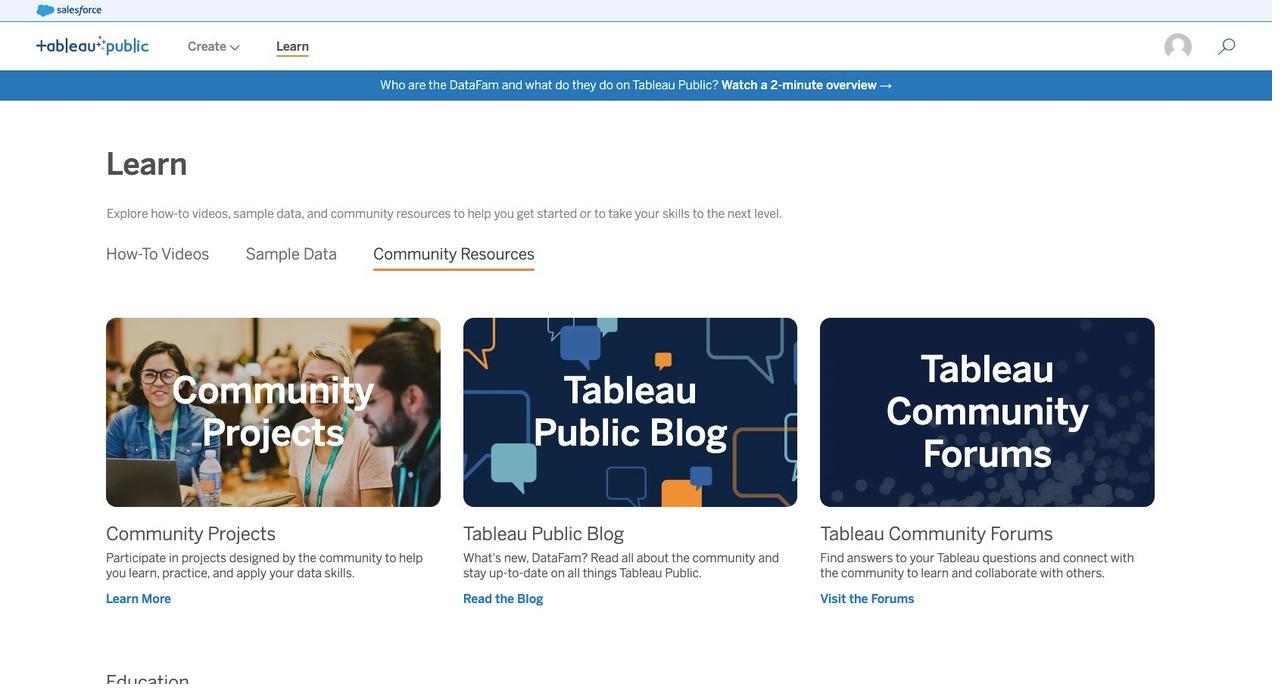 Task type: locate. For each thing, give the bounding box(es) containing it.
participate in projects designed by the community to help you learn, practice, and apply your data skills. image
[[106, 318, 465, 508]]

salesforce logo image
[[36, 5, 101, 17]]



Task type: describe. For each thing, give the bounding box(es) containing it.
what's new, datafam? read all about the community and stay up-to-date on all things tableau public. image
[[463, 318, 822, 508]]

go to search image
[[1200, 38, 1255, 56]]

create image
[[227, 45, 240, 51]]

tara.schultz image
[[1164, 32, 1194, 62]]

find answers to your tableau questions and connect with the community to learn and collaborate with others. image
[[821, 318, 1180, 508]]

logo image
[[36, 36, 149, 55]]



Task type: vqa. For each thing, say whether or not it's contained in the screenshot.
the Mabiza to the right
no



